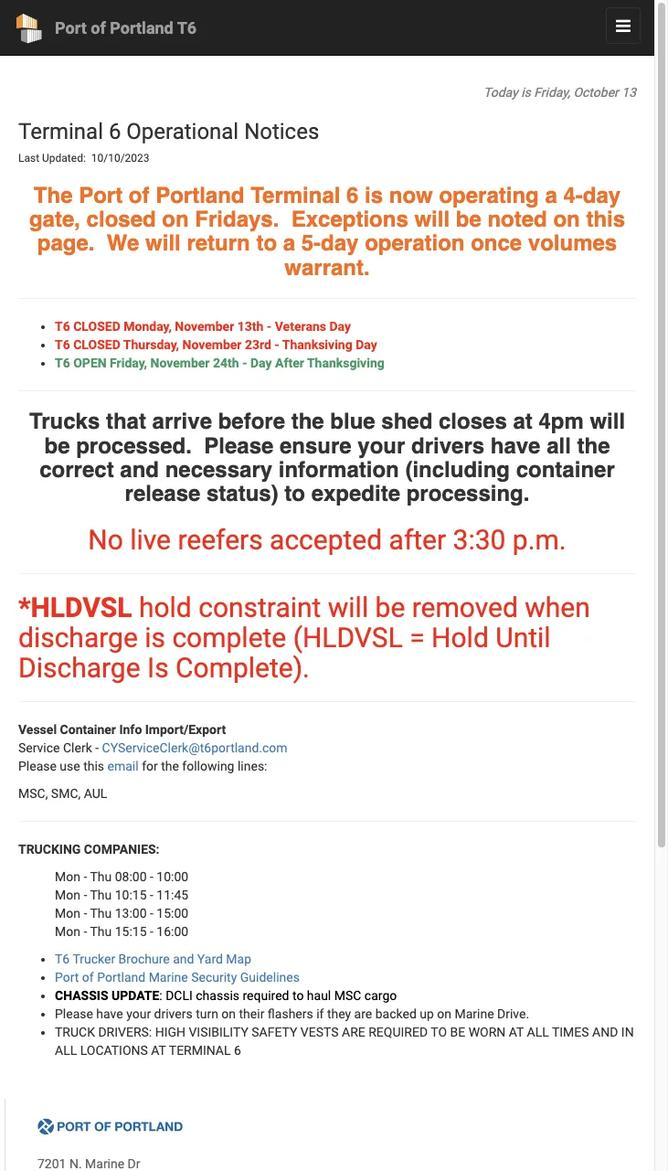 Task type: vqa. For each thing, say whether or not it's contained in the screenshot.
EMPTY EQUIPMENT SM LINE LONG TERM VESSEL SCHEDULE TRUCKING BROCHURE AND YARD MAP
no



Task type: describe. For each thing, give the bounding box(es) containing it.
7201
[[37, 1157, 66, 1171]]

status)
[[207, 481, 279, 507]]

thanksgiving
[[307, 356, 385, 370]]

noted
[[488, 207, 547, 232]]

1 vertical spatial at
[[151, 1043, 166, 1058]]

day inside .  exceptions will be noted on this page.  we will return to a 5-day operation once volumes warrant.
[[321, 231, 359, 256]]

drivers inside trucks that arrive before the blue shed closes at 4pm will be processed.  please ensure your drivers have all the correct and necessary information (including container release status) to expedite processing.
[[412, 433, 485, 459]]

veterans
[[275, 319, 326, 334]]

the inside the vessel container info import/export service clerk - cyserviceclerk@t6portland.com please use this email for the following lines:
[[161, 759, 179, 773]]

high
[[155, 1025, 186, 1039]]

2 vertical spatial november
[[150, 356, 210, 370]]

08:00
[[115, 869, 147, 884]]

- left '13:00'
[[84, 906, 87, 921]]

use
[[60, 759, 80, 773]]

fridays
[[195, 207, 273, 232]]

msc,
[[18, 786, 48, 801]]

- left 10:00
[[150, 869, 154, 884]]

vessel container info import/export service clerk - cyserviceclerk@t6portland.com please use this email for the following lines:
[[18, 722, 288, 773]]

blue
[[330, 409, 376, 434]]

0 vertical spatial day
[[330, 319, 351, 334]]

be inside hold constraint will be removed when discharge is complete (hldvsl = hold until discharge is complete).
[[375, 591, 405, 623]]

correct
[[40, 457, 114, 483]]

6 inside terminal 6 operational notices last updated:  10/10/2023
[[109, 119, 121, 144]]

live
[[130, 524, 171, 556]]

6 inside the port of portland terminal 6 is now operating a 4-day gate, closed on
[[347, 182, 359, 208]]

monday,
[[124, 319, 172, 334]]

companies:
[[84, 842, 160, 857]]

port of portland marine security guidelines link
[[55, 970, 300, 985]]

today
[[484, 85, 518, 100]]

before
[[218, 409, 285, 434]]

volumes
[[528, 231, 617, 256]]

we
[[107, 231, 139, 256]]

- down trucking companies: in the left bottom of the page
[[84, 869, 87, 884]]

5-
[[302, 231, 321, 256]]

complete
[[172, 622, 286, 654]]

are
[[342, 1025, 366, 1039]]

4 mon from the top
[[55, 924, 80, 939]]

container
[[60, 722, 116, 737]]

return
[[187, 231, 250, 256]]

times
[[552, 1025, 589, 1039]]

closes
[[439, 409, 507, 434]]

of inside t6 trucker brochure and yard map port of portland marine security guidelines chassis update : dcli chassis required to haul msc cargo please have your drivers turn on their flashers if they are backed up on marine drive. truck drivers: high visibility safety vests are required to be worn at all times and in all locations at terminal 6
[[82, 970, 94, 985]]

backed
[[376, 1007, 417, 1021]]

turn
[[196, 1007, 218, 1021]]

portland inside t6 trucker brochure and yard map port of portland marine security guidelines chassis update : dcli chassis required to haul msc cargo please have your drivers turn on their flashers if they are backed up on marine drive. truck drivers: high visibility safety vests are required to be worn at all times and in all locations at terminal 6
[[97, 970, 146, 985]]

worn
[[469, 1025, 506, 1039]]

trucking companies:
[[18, 842, 160, 857]]

13:00
[[115, 906, 147, 921]]

today is friday, october 13
[[484, 85, 636, 100]]

- left 16:00 at the bottom left
[[150, 924, 154, 939]]

4 thu from the top
[[90, 924, 112, 939]]

1 horizontal spatial all
[[527, 1025, 549, 1039]]

ensure
[[280, 433, 352, 459]]

- inside the vessel container info import/export service clerk - cyserviceclerk@t6portland.com please use this email for the following lines:
[[95, 740, 99, 755]]

will left once
[[415, 207, 450, 232]]

map
[[226, 952, 252, 966]]

complete).
[[176, 652, 310, 684]]

2 closed from the top
[[73, 338, 120, 352]]

msc
[[334, 988, 362, 1003]]

t6 closed monday, november 13th - veterans day t6 closed thursday, november 23rd - thanksiving day t6 open friday, november 24th - day after thanksgiving
[[55, 319, 385, 370]]

1 horizontal spatial at
[[509, 1025, 524, 1039]]

expedite
[[312, 481, 401, 507]]

release
[[125, 481, 201, 507]]

required
[[243, 988, 289, 1003]]

vessel
[[18, 722, 57, 737]]

have inside trucks that arrive before the blue shed closes at 4pm will be processed.  please ensure your drivers have all the correct and necessary information (including container release status) to expedite processing.
[[491, 433, 541, 459]]

(including
[[405, 457, 510, 483]]

no live reefers accepted after 3:30 p.m.
[[88, 524, 567, 556]]

update
[[112, 988, 159, 1003]]

import/export
[[145, 722, 226, 737]]

service
[[18, 740, 60, 755]]

2 vertical spatial day
[[251, 356, 272, 370]]

24th
[[213, 356, 239, 370]]

- up trucker
[[84, 924, 87, 939]]

2 horizontal spatial is
[[521, 85, 531, 100]]

p.m.
[[513, 524, 567, 556]]

to
[[431, 1025, 447, 1039]]

1 vertical spatial november
[[182, 338, 242, 352]]

for
[[142, 759, 158, 773]]

(hldvsl
[[293, 622, 403, 654]]

locations
[[80, 1043, 148, 1058]]

and
[[593, 1025, 618, 1039]]

closed
[[87, 207, 156, 232]]

be inside trucks that arrive before the blue shed closes at 4pm will be processed.  please ensure your drivers have all the correct and necessary information (including container release status) to expedite processing.
[[44, 433, 70, 459]]

on up visibility
[[222, 1007, 236, 1021]]

4pm
[[539, 409, 584, 434]]

operational
[[126, 119, 239, 144]]

0 vertical spatial of
[[91, 18, 106, 37]]

6 inside t6 trucker brochure and yard map port of portland marine security guidelines chassis update : dcli chassis required to haul msc cargo please have your drivers turn on their flashers if they are backed up on marine drive. truck drivers: high visibility safety vests are required to be worn at all times and in all locations at terminal 6
[[234, 1043, 241, 1058]]

processing.
[[407, 481, 530, 507]]

on inside .  exceptions will be noted on this page.  we will return to a 5-day operation once volumes warrant.
[[554, 207, 580, 232]]

that
[[106, 409, 146, 434]]

port of portland t6
[[55, 18, 197, 37]]

on inside the port of portland terminal 6 is now operating a 4-day gate, closed on
[[162, 207, 189, 232]]

email link
[[108, 759, 139, 773]]

discharge
[[18, 652, 140, 684]]

vests
[[301, 1025, 339, 1039]]

0 vertical spatial november
[[175, 319, 234, 334]]

a inside the port of portland terminal 6 is now operating a 4-day gate, closed on
[[545, 182, 558, 208]]

have inside t6 trucker brochure and yard map port of portland marine security guidelines chassis update : dcli chassis required to haul msc cargo please have your drivers turn on their flashers if they are backed up on marine drive. truck drivers: high visibility safety vests are required to be worn at all times and in all locations at terminal 6
[[96, 1007, 123, 1021]]

info
[[119, 722, 142, 737]]

october
[[574, 85, 619, 100]]

haul
[[307, 988, 331, 1003]]

is inside hold constraint will be removed when discharge is complete (hldvsl = hold until discharge is complete).
[[145, 622, 166, 654]]

:
[[159, 988, 163, 1003]]

1 vertical spatial all
[[55, 1043, 77, 1058]]

cyserviceclerk@t6portland.com link
[[102, 740, 288, 755]]

all
[[547, 433, 571, 459]]

shed
[[382, 409, 433, 434]]

dcli
[[166, 988, 193, 1003]]

this inside .  exceptions will be noted on this page.  we will return to a 5-day operation once volumes warrant.
[[587, 207, 626, 232]]

3:30
[[453, 524, 506, 556]]

port of portland t6 image
[[37, 1118, 184, 1136]]

2 thu from the top
[[90, 888, 112, 902]]

drivers:
[[98, 1025, 152, 1039]]

email
[[108, 759, 139, 773]]



Task type: locate. For each thing, give the bounding box(es) containing it.
0 vertical spatial at
[[509, 1025, 524, 1039]]

2 horizontal spatial 6
[[347, 182, 359, 208]]

6 down visibility
[[234, 1043, 241, 1058]]

a left 5-
[[283, 231, 295, 256]]

1 thu from the top
[[90, 869, 112, 884]]

a left 4-
[[545, 182, 558, 208]]

necessary
[[165, 457, 273, 483]]

on right up
[[437, 1007, 452, 1021]]

t6
[[177, 18, 197, 37], [55, 319, 70, 334], [55, 338, 70, 352], [55, 356, 70, 370], [55, 952, 70, 966]]

1 closed from the top
[[73, 319, 120, 334]]

please inside trucks that arrive before the blue shed closes at 4pm will be processed.  please ensure your drivers have all the correct and necessary information (including container release status) to expedite processing.
[[204, 433, 274, 459]]

2 vertical spatial port
[[55, 970, 79, 985]]

0 vertical spatial a
[[545, 182, 558, 208]]

at
[[509, 1025, 524, 1039], [151, 1043, 166, 1058]]

1 vertical spatial friday,
[[110, 356, 147, 370]]

2 horizontal spatial marine
[[455, 1007, 494, 1021]]

day down 23rd
[[251, 356, 272, 370]]

2 vertical spatial marine
[[85, 1157, 125, 1171]]

1 horizontal spatial day
[[330, 319, 351, 334]]

to inside .  exceptions will be noted on this page.  we will return to a 5-day operation once volumes warrant.
[[256, 231, 277, 256]]

1 horizontal spatial this
[[587, 207, 626, 232]]

0 vertical spatial terminal
[[18, 119, 103, 144]]

friday, down thursday,
[[110, 356, 147, 370]]

4-
[[564, 182, 583, 208]]

0 vertical spatial this
[[587, 207, 626, 232]]

is
[[521, 85, 531, 100], [365, 182, 383, 208], [145, 622, 166, 654]]

will down no live reefers accepted after 3:30 p.m.
[[328, 591, 369, 623]]

day up thanksiving at the top of page
[[330, 319, 351, 334]]

exceptions
[[291, 207, 409, 232]]

thursday,
[[123, 338, 179, 352]]

2 vertical spatial portland
[[97, 970, 146, 985]]

0 horizontal spatial is
[[145, 622, 166, 654]]

1 vertical spatial please
[[18, 759, 57, 773]]

will right 4pm
[[590, 409, 626, 434]]

marine
[[149, 970, 188, 985], [455, 1007, 494, 1021], [85, 1157, 125, 1171]]

and down that
[[120, 457, 159, 483]]

yard
[[197, 952, 223, 966]]

7201 n. marine dr
[[37, 1157, 140, 1171]]

your inside trucks that arrive before the blue shed closes at 4pm will be processed.  please ensure your drivers have all the correct and necessary information (including container release status) to expedite processing.
[[358, 433, 405, 459]]

terminal 6 operational notices last updated:  10/10/2023
[[18, 119, 325, 165]]

and up port of portland marine security guidelines link
[[173, 952, 194, 966]]

0 horizontal spatial marine
[[85, 1157, 125, 1171]]

security
[[191, 970, 237, 985]]

n.
[[69, 1157, 82, 1171]]

at down high
[[151, 1043, 166, 1058]]

0 vertical spatial all
[[527, 1025, 549, 1039]]

1 vertical spatial to
[[285, 481, 305, 507]]

is
[[147, 652, 169, 684]]

0 vertical spatial have
[[491, 433, 541, 459]]

at down drive.
[[509, 1025, 524, 1039]]

to right 'status)'
[[285, 481, 305, 507]]

be left =
[[375, 591, 405, 623]]

all down drive.
[[527, 1025, 549, 1039]]

day inside the port of portland terminal 6 is now operating a 4-day gate, closed on
[[583, 182, 621, 208]]

all down truck
[[55, 1043, 77, 1058]]

is right today
[[521, 85, 531, 100]]

on right closed
[[162, 207, 189, 232]]

flashers
[[268, 1007, 313, 1021]]

cyserviceclerk@t6portland.com
[[102, 740, 288, 755]]

be inside .  exceptions will be noted on this page.  we will return to a 5-day operation once volumes warrant.
[[456, 207, 482, 232]]

following
[[182, 759, 235, 773]]

2 horizontal spatial be
[[456, 207, 482, 232]]

2 horizontal spatial the
[[577, 433, 610, 459]]

trucks that arrive before the blue shed closes at 4pm will be processed.  please ensure your drivers have all the correct and necessary information (including container release status) to expedite processing.
[[29, 409, 626, 507]]

constraint
[[199, 591, 321, 623]]

drivers
[[412, 433, 485, 459], [154, 1007, 193, 1021]]

1 vertical spatial port
[[79, 182, 123, 208]]

0 vertical spatial closed
[[73, 319, 120, 334]]

will
[[415, 207, 450, 232], [145, 231, 181, 256], [590, 409, 626, 434], [328, 591, 369, 623]]

drivers up processing.
[[412, 433, 485, 459]]

hold
[[432, 622, 489, 654]]

port inside t6 trucker brochure and yard map port of portland marine security guidelines chassis update : dcli chassis required to haul msc cargo please have your drivers turn on their flashers if they are backed up on marine drive. truck drivers: high visibility safety vests are required to be worn at all times and in all locations at terminal 6
[[55, 970, 79, 985]]

0 horizontal spatial friday,
[[110, 356, 147, 370]]

1 vertical spatial is
[[365, 182, 383, 208]]

1 vertical spatial have
[[96, 1007, 123, 1021]]

0 vertical spatial port
[[55, 18, 87, 37]]

1 horizontal spatial have
[[491, 433, 541, 459]]

10:00
[[157, 869, 189, 884]]

marine up the worn
[[455, 1007, 494, 1021]]

1 horizontal spatial day
[[583, 182, 621, 208]]

operating
[[439, 182, 539, 208]]

this right 4-
[[587, 207, 626, 232]]

on right noted
[[554, 207, 580, 232]]

0 horizontal spatial drivers
[[154, 1007, 193, 1021]]

to up 'flashers'
[[293, 988, 304, 1003]]

please up truck
[[55, 1007, 93, 1021]]

day
[[330, 319, 351, 334], [356, 338, 377, 352], [251, 356, 272, 370]]

1 horizontal spatial marine
[[149, 970, 188, 985]]

0 vertical spatial please
[[204, 433, 274, 459]]

lines:
[[238, 759, 267, 773]]

truck
[[55, 1025, 95, 1039]]

trucking
[[18, 842, 81, 857]]

0 vertical spatial and
[[120, 457, 159, 483]]

cargo
[[365, 988, 397, 1003]]

0 horizontal spatial at
[[151, 1043, 166, 1058]]

- right clerk
[[95, 740, 99, 755]]

thu left the 10:15
[[90, 888, 112, 902]]

0 horizontal spatial be
[[44, 433, 70, 459]]

marine up :
[[149, 970, 188, 985]]

1 vertical spatial this
[[83, 759, 104, 773]]

0 horizontal spatial all
[[55, 1043, 77, 1058]]

1 vertical spatial your
[[126, 1007, 151, 1021]]

a inside .  exceptions will be noted on this page.  we will return to a 5-day operation once volumes warrant.
[[283, 231, 295, 256]]

1 horizontal spatial friday,
[[534, 85, 571, 100]]

0 vertical spatial be
[[456, 207, 482, 232]]

2 vertical spatial of
[[82, 970, 94, 985]]

operation
[[365, 231, 465, 256]]

your up expedite
[[358, 433, 405, 459]]

.  exceptions will be noted on this page.  we will return to a 5-day operation once volumes warrant.
[[37, 207, 626, 280]]

11:45
[[157, 888, 189, 902]]

to inside trucks that arrive before the blue shed closes at 4pm will be processed.  please ensure your drivers have all the correct and necessary information (including container release status) to expedite processing.
[[285, 481, 305, 507]]

1 vertical spatial terminal
[[251, 182, 341, 208]]

1 horizontal spatial a
[[545, 182, 558, 208]]

will inside hold constraint will be removed when discharge is complete (hldvsl = hold until discharge is complete).
[[328, 591, 369, 623]]

1 vertical spatial closed
[[73, 338, 120, 352]]

- right 23rd
[[275, 338, 280, 352]]

information
[[279, 457, 399, 483]]

guidelines
[[240, 970, 300, 985]]

this inside the vessel container info import/export service clerk - cyserviceclerk@t6portland.com please use this email for the following lines:
[[83, 759, 104, 773]]

- left the 10:15
[[84, 888, 87, 902]]

- left 11:45
[[150, 888, 154, 902]]

smc,
[[51, 786, 81, 801]]

0 vertical spatial friday,
[[534, 85, 571, 100]]

2 vertical spatial 6
[[234, 1043, 241, 1058]]

0 vertical spatial your
[[358, 433, 405, 459]]

0 horizontal spatial terminal
[[18, 119, 103, 144]]

day
[[583, 182, 621, 208], [321, 231, 359, 256]]

drive.
[[497, 1007, 530, 1021]]

port
[[55, 18, 87, 37], [79, 182, 123, 208], [55, 970, 79, 985]]

is inside the port of portland terminal 6 is now operating a 4-day gate, closed on
[[365, 182, 383, 208]]

0 horizontal spatial day
[[251, 356, 272, 370]]

t6 trucker brochure and yard map port of portland marine security guidelines chassis update : dcli chassis required to haul msc cargo please have your drivers turn on their flashers if they are backed up on marine drive. truck drivers: high visibility safety vests are required to be worn at all times and in all locations at terminal 6
[[55, 952, 634, 1058]]

0 vertical spatial 6
[[109, 119, 121, 144]]

your down update
[[126, 1007, 151, 1021]]

thu up trucker
[[90, 924, 112, 939]]

after
[[275, 356, 304, 370]]

the left blue on the top of the page
[[291, 409, 324, 434]]

t6 inside t6 trucker brochure and yard map port of portland marine security guidelines chassis update : dcli chassis required to haul msc cargo please have your drivers turn on their flashers if they are backed up on marine drive. truck drivers: high visibility safety vests are required to be worn at all times and in all locations at terminal 6
[[55, 952, 70, 966]]

on
[[162, 207, 189, 232], [554, 207, 580, 232], [222, 1007, 236, 1021], [437, 1007, 452, 1021]]

and inside trucks that arrive before the blue shed closes at 4pm will be processed.  please ensure your drivers have all the correct and necessary information (including container release status) to expedite processing.
[[120, 457, 159, 483]]

to
[[256, 231, 277, 256], [285, 481, 305, 507], [293, 988, 304, 1003]]

toggle navigation image
[[616, 20, 631, 33]]

1 horizontal spatial the
[[291, 409, 324, 434]]

1 mon from the top
[[55, 869, 80, 884]]

the right the all
[[577, 433, 610, 459]]

please down 'service'
[[18, 759, 57, 773]]

1 vertical spatial drivers
[[154, 1007, 193, 1021]]

-
[[267, 319, 272, 334], [275, 338, 280, 352], [242, 356, 247, 370], [95, 740, 99, 755], [84, 869, 87, 884], [150, 869, 154, 884], [84, 888, 87, 902], [150, 888, 154, 902], [84, 906, 87, 921], [150, 906, 154, 921], [84, 924, 87, 939], [150, 924, 154, 939]]

1 horizontal spatial terminal
[[251, 182, 341, 208]]

thu left '13:00'
[[90, 906, 112, 921]]

port inside the port of portland terminal 6 is now operating a 4-day gate, closed on
[[79, 182, 123, 208]]

thu down trucking companies: in the left bottom of the page
[[90, 869, 112, 884]]

0 horizontal spatial and
[[120, 457, 159, 483]]

in
[[622, 1025, 634, 1039]]

0 vertical spatial is
[[521, 85, 531, 100]]

0 horizontal spatial the
[[161, 759, 179, 773]]

1 horizontal spatial drivers
[[412, 433, 485, 459]]

2 vertical spatial be
[[375, 591, 405, 623]]

please inside t6 trucker brochure and yard map port of portland marine security guidelines chassis update : dcli chassis required to haul msc cargo please have your drivers turn on their flashers if they are backed up on marine drive. truck drivers: high visibility safety vests are required to be worn at all times and in all locations at terminal 6
[[55, 1007, 93, 1021]]

- right 13th
[[267, 319, 272, 334]]

please inside the vessel container info import/export service clerk - cyserviceclerk@t6portland.com please use this email for the following lines:
[[18, 759, 57, 773]]

1 horizontal spatial 6
[[234, 1043, 241, 1058]]

terminal up 5-
[[251, 182, 341, 208]]

1 vertical spatial day
[[321, 231, 359, 256]]

will inside trucks that arrive before the blue shed closes at 4pm will be processed.  please ensure your drivers have all the correct and necessary information (including container release status) to expedite processing.
[[590, 409, 626, 434]]

2 vertical spatial to
[[293, 988, 304, 1003]]

1 vertical spatial portland
[[156, 182, 245, 208]]

- right 24th
[[242, 356, 247, 370]]

friday, left the october at the top right of the page
[[534, 85, 571, 100]]

1 horizontal spatial your
[[358, 433, 405, 459]]

0 vertical spatial marine
[[149, 970, 188, 985]]

1 vertical spatial marine
[[455, 1007, 494, 1021]]

2 mon from the top
[[55, 888, 80, 902]]

0 horizontal spatial your
[[126, 1007, 151, 1021]]

1 vertical spatial day
[[356, 338, 377, 352]]

0 vertical spatial to
[[256, 231, 277, 256]]

they
[[327, 1007, 351, 1021]]

6 left now
[[347, 182, 359, 208]]

1 horizontal spatial be
[[375, 591, 405, 623]]

terminal inside terminal 6 operational notices last updated:  10/10/2023
[[18, 119, 103, 144]]

0 horizontal spatial a
[[283, 231, 295, 256]]

t6 trucker brochure and yard map link
[[55, 952, 252, 966]]

2 horizontal spatial day
[[356, 338, 377, 352]]

1 vertical spatial and
[[173, 952, 194, 966]]

16:00
[[157, 924, 189, 939]]

0 horizontal spatial day
[[321, 231, 359, 256]]

brochure
[[119, 952, 170, 966]]

and inside t6 trucker brochure and yard map port of portland marine security guidelines chassis update : dcli chassis required to haul msc cargo please have your drivers turn on their flashers if they are backed up on marine drive. truck drivers: high visibility safety vests are required to be worn at all times and in all locations at terminal 6
[[173, 952, 194, 966]]

0 vertical spatial portland
[[110, 18, 174, 37]]

1 vertical spatial be
[[44, 433, 70, 459]]

0 horizontal spatial have
[[96, 1007, 123, 1021]]

mon - thu 08:00 - 10:00 mon - thu 10:15 - 11:45 mon - thu 13:00 - 15:00 mon - thu 15:15 - 16:00
[[55, 869, 189, 939]]

safety
[[252, 1025, 298, 1039]]

and
[[120, 457, 159, 483], [173, 952, 194, 966]]

day up the thanksgiving
[[356, 338, 377, 352]]

is left now
[[365, 182, 383, 208]]

drivers up high
[[154, 1007, 193, 1021]]

your
[[358, 433, 405, 459], [126, 1007, 151, 1021]]

of inside the port of portland terminal 6 is now operating a 4-day gate, closed on
[[129, 182, 149, 208]]

is left 'complete'
[[145, 622, 166, 654]]

if
[[317, 1007, 324, 1021]]

to inside t6 trucker brochure and yard map port of portland marine security guidelines chassis update : dcli chassis required to haul msc cargo please have your drivers turn on their flashers if they are backed up on marine drive. truck drivers: high visibility safety vests are required to be worn at all times and in all locations at terminal 6
[[293, 988, 304, 1003]]

1 vertical spatial a
[[283, 231, 295, 256]]

the port of portland terminal 6 is now operating a 4-day gate, closed on
[[29, 182, 621, 232]]

will right we
[[145, 231, 181, 256]]

have up drivers:
[[96, 1007, 123, 1021]]

hold constraint will be removed when discharge is complete (hldvsl = hold until discharge is complete).
[[18, 591, 591, 684]]

open
[[73, 356, 107, 370]]

portland
[[110, 18, 174, 37], [156, 182, 245, 208], [97, 970, 146, 985]]

terminal inside the port of portland terminal 6 is now operating a 4-day gate, closed on
[[251, 182, 341, 208]]

0 vertical spatial drivers
[[412, 433, 485, 459]]

this right use
[[83, 759, 104, 773]]

your inside t6 trucker brochure and yard map port of portland marine security guidelines chassis update : dcli chassis required to haul msc cargo please have your drivers turn on their flashers if they are backed up on marine drive. truck drivers: high visibility safety vests are required to be worn at all times and in all locations at terminal 6
[[126, 1007, 151, 1021]]

1 vertical spatial of
[[129, 182, 149, 208]]

container
[[516, 457, 615, 483]]

portland inside the port of portland terminal 6 is now operating a 4-day gate, closed on
[[156, 182, 245, 208]]

3 thu from the top
[[90, 906, 112, 921]]

1 horizontal spatial and
[[173, 952, 194, 966]]

when
[[525, 591, 591, 623]]

the right for
[[161, 759, 179, 773]]

be left noted
[[456, 207, 482, 232]]

1 vertical spatial 6
[[347, 182, 359, 208]]

trucker
[[73, 952, 115, 966]]

15:00
[[157, 906, 189, 921]]

gate,
[[29, 207, 80, 232]]

- left 15:00
[[150, 906, 154, 921]]

drivers inside t6 trucker brochure and yard map port of portland marine security guidelines chassis update : dcli chassis required to haul msc cargo please have your drivers turn on their flashers if they are backed up on marine drive. truck drivers: high visibility safety vests are required to be worn at all times and in all locations at terminal 6
[[154, 1007, 193, 1021]]

3 mon from the top
[[55, 906, 80, 921]]

15:15
[[115, 924, 147, 939]]

friday, inside t6 closed monday, november 13th - veterans day t6 closed thursday, november 23rd - thanksiving day t6 open friday, november 24th - day after thanksgiving
[[110, 356, 147, 370]]

0 horizontal spatial this
[[83, 759, 104, 773]]

0 vertical spatial day
[[583, 182, 621, 208]]

2 vertical spatial please
[[55, 1007, 93, 1021]]

please up 'status)'
[[204, 433, 274, 459]]

terminal
[[169, 1043, 231, 1058]]

1 horizontal spatial is
[[365, 182, 383, 208]]

up
[[420, 1007, 434, 1021]]

removed
[[412, 591, 518, 623]]

2 vertical spatial is
[[145, 622, 166, 654]]

6 up 10/10/2023 on the left of the page
[[109, 119, 121, 144]]

clerk
[[63, 740, 92, 755]]

a
[[545, 182, 558, 208], [283, 231, 295, 256]]

marine right 'n.'
[[85, 1157, 125, 1171]]

23rd
[[245, 338, 271, 352]]

to left 5-
[[256, 231, 277, 256]]

terminal up last at the left top of page
[[18, 119, 103, 144]]

discharge
[[18, 622, 138, 654]]

0 horizontal spatial 6
[[109, 119, 121, 144]]

thanksiving
[[282, 338, 353, 352]]

be left that
[[44, 433, 70, 459]]

have left the all
[[491, 433, 541, 459]]



